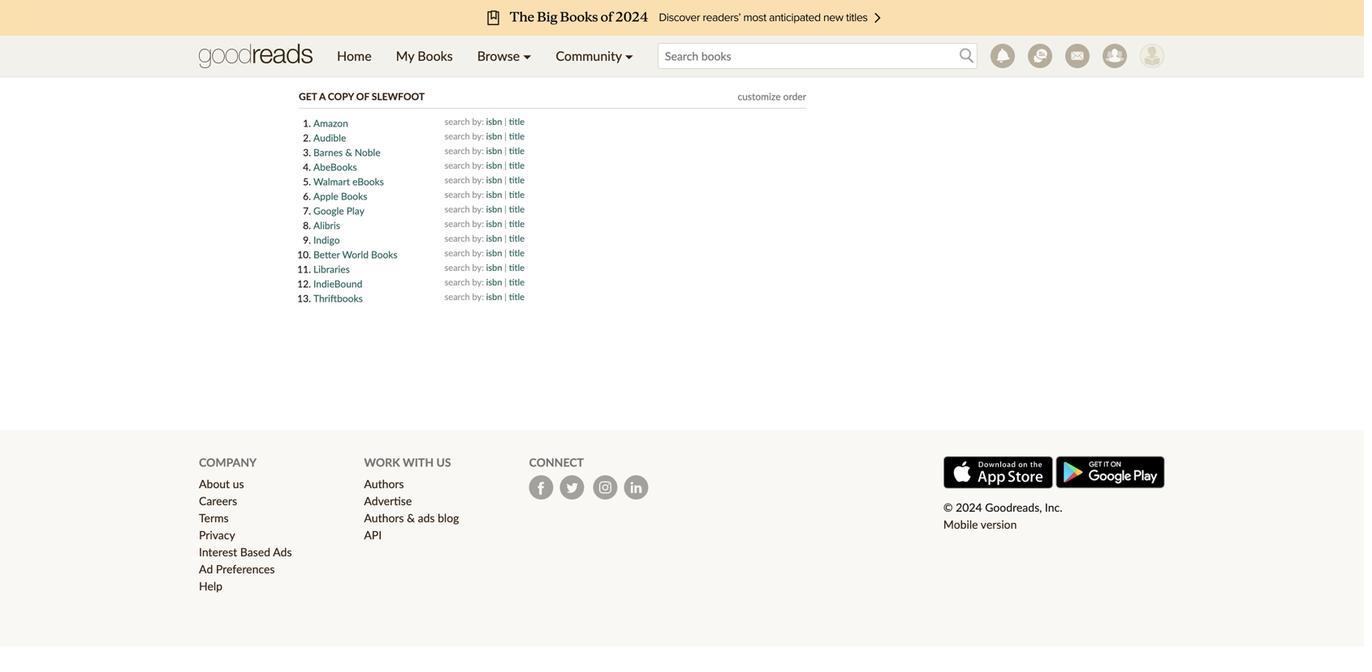 Task type: locate. For each thing, give the bounding box(es) containing it.
1 vertical spatial authors
[[364, 512, 404, 525]]

10 | from the top
[[504, 248, 507, 259]]

6 isbn link from the top
[[486, 189, 502, 200]]

0 vertical spatial &
[[345, 147, 352, 158]]

10 search from the top
[[445, 248, 470, 259]]

3 isbn from the top
[[486, 145, 502, 156]]

2 | from the top
[[504, 131, 507, 142]]

Search for books to add to your shelves search field
[[658, 43, 978, 69]]

10 title from the top
[[509, 248, 525, 259]]

notifications image
[[991, 44, 1015, 68]]

walmart
[[313, 176, 350, 188]]

isbn for abebooks
[[486, 160, 502, 171]]

indiebound
[[313, 278, 362, 290]]

2 search by: isbn | title from the top
[[445, 131, 525, 142]]

1 by: from the top
[[472, 116, 484, 127]]

amazon
[[313, 117, 348, 129]]

0 horizontal spatial ▾
[[523, 48, 531, 64]]

3 search from the top
[[445, 145, 470, 156]]

inc.
[[1045, 501, 1062, 515]]

9 title link from the top
[[509, 233, 525, 244]]

isbn link for alibris
[[486, 218, 502, 229]]

2 isbn from the top
[[486, 131, 502, 142]]

books for my books
[[418, 48, 453, 64]]

search by: isbn | title
[[445, 116, 525, 127], [445, 131, 525, 142], [445, 145, 525, 156], [445, 160, 525, 171], [445, 175, 525, 186], [445, 189, 525, 200], [445, 204, 525, 215], [445, 218, 525, 229], [445, 233, 525, 244], [445, 248, 525, 259], [445, 262, 525, 273], [445, 277, 525, 288], [445, 291, 525, 302]]

5 isbn from the top
[[486, 175, 502, 186]]

0 horizontal spatial us
[[233, 478, 244, 491]]

2 vertical spatial books
[[371, 249, 398, 261]]

by: for google play
[[472, 204, 484, 215]]

9 | from the top
[[504, 233, 507, 244]]

7 | from the top
[[504, 204, 507, 215]]

7 isbn link from the top
[[486, 204, 502, 215]]

barnes
[[313, 147, 343, 158]]

|
[[504, 116, 507, 127], [504, 131, 507, 142], [504, 145, 507, 156], [504, 160, 507, 171], [504, 175, 507, 186], [504, 189, 507, 200], [504, 204, 507, 215], [504, 218, 507, 229], [504, 233, 507, 244], [504, 248, 507, 259], [504, 262, 507, 273], [504, 277, 507, 288], [504, 291, 507, 302]]

title link for google play
[[509, 204, 525, 215]]

13 isbn link from the top
[[486, 291, 502, 302]]

8 search from the top
[[445, 218, 470, 229]]

api
[[364, 529, 382, 542]]

13 search from the top
[[445, 291, 470, 302]]

6 search by: isbn | title from the top
[[445, 189, 525, 200]]

13 | from the top
[[504, 291, 507, 302]]

search by: isbn | title for abebooks
[[445, 160, 525, 171]]

preferences
[[216, 563, 275, 577]]

browse
[[477, 48, 520, 64]]

▾ inside community ▾ dropdown button
[[625, 48, 633, 64]]

isbn link for amazon
[[486, 116, 502, 127]]

10 isbn from the top
[[486, 248, 502, 259]]

1 title link from the top
[[509, 116, 525, 127]]

isbn link for better world books
[[486, 248, 502, 259]]

ad
[[199, 563, 213, 577]]

12 isbn from the top
[[486, 277, 502, 288]]

5 | from the top
[[504, 175, 507, 186]]

3 isbn link from the top
[[486, 145, 502, 156]]

11 isbn link from the top
[[486, 262, 502, 273]]

1 horizontal spatial &
[[407, 512, 415, 525]]

6 title from the top
[[509, 189, 525, 200]]

5 title link from the top
[[509, 175, 525, 186]]

title for abebooks
[[509, 160, 525, 171]]

5 by: from the top
[[472, 175, 484, 186]]

4 | from the top
[[504, 160, 507, 171]]

& inside work with us authors advertise authors & ads blog api
[[407, 512, 415, 525]]

title link for better world books
[[509, 248, 525, 259]]

2 title link from the top
[[509, 131, 525, 142]]

6 title link from the top
[[509, 189, 525, 200]]

10 isbn link from the top
[[486, 248, 502, 259]]

8 by: from the top
[[472, 218, 484, 229]]

books up play
[[341, 190, 367, 202]]

by: for alibris
[[472, 218, 484, 229]]

&
[[345, 147, 352, 158], [407, 512, 415, 525]]

us
[[436, 456, 451, 470], [233, 478, 244, 491]]

isbn link for indiebound
[[486, 277, 502, 288]]

slewfoot
[[372, 91, 425, 102]]

company about us careers terms privacy interest based ads ad preferences help
[[199, 456, 292, 594]]

by: for indiebound
[[472, 277, 484, 288]]

10 title link from the top
[[509, 248, 525, 259]]

0 vertical spatial us
[[436, 456, 451, 470]]

authors up advertise link
[[364, 478, 404, 491]]

1 search from the top
[[445, 116, 470, 127]]

6 | from the top
[[504, 189, 507, 200]]

11 by: from the top
[[472, 262, 484, 273]]

work
[[364, 456, 400, 470]]

customize order
[[738, 91, 806, 102]]

us right the about
[[233, 478, 244, 491]]

4 isbn from the top
[[486, 160, 502, 171]]

7 search from the top
[[445, 204, 470, 215]]

isbn
[[486, 116, 502, 127], [486, 131, 502, 142], [486, 145, 502, 156], [486, 160, 502, 171], [486, 175, 502, 186], [486, 189, 502, 200], [486, 204, 502, 215], [486, 218, 502, 229], [486, 233, 502, 244], [486, 248, 502, 259], [486, 262, 502, 273], [486, 277, 502, 288], [486, 291, 502, 302]]

help
[[199, 580, 222, 594]]

get a copy of slewfoot
[[299, 91, 425, 102]]

libraries link
[[313, 263, 350, 275]]

get
[[299, 91, 317, 102]]

6 search from the top
[[445, 189, 470, 200]]

5 title from the top
[[509, 175, 525, 186]]

9 search by: isbn | title from the top
[[445, 233, 525, 244]]

8 title from the top
[[509, 218, 525, 229]]

search for indigo
[[445, 233, 470, 244]]

inbox image
[[1065, 44, 1090, 68]]

menu
[[325, 36, 646, 76]]

9 by: from the top
[[472, 233, 484, 244]]

audible link
[[313, 132, 346, 144]]

goodreads on instagram image
[[593, 476, 618, 500]]

3 by: from the top
[[472, 145, 484, 156]]

barnes & noble link
[[313, 147, 380, 158]]

13 search by: isbn | title from the top
[[445, 291, 525, 302]]

1 horizontal spatial us
[[436, 456, 451, 470]]

& left noble
[[345, 147, 352, 158]]

4 title from the top
[[509, 160, 525, 171]]

help link
[[199, 580, 222, 594]]

12 search by: isbn | title from the top
[[445, 277, 525, 288]]

9 isbn from the top
[[486, 233, 502, 244]]

▾ for community ▾
[[625, 48, 633, 64]]

| for walmart ebooks
[[504, 175, 507, 186]]

us inside company about us careers terms privacy interest based ads ad preferences help
[[233, 478, 244, 491]]

isbn for thriftbooks
[[486, 291, 502, 302]]

5 search by: isbn | title from the top
[[445, 175, 525, 186]]

search by: isbn | title for indiebound
[[445, 277, 525, 288]]

ads
[[418, 512, 435, 525]]

a
[[319, 91, 326, 102]]

5 isbn link from the top
[[486, 175, 502, 186]]

goodreads on twitter image
[[560, 476, 584, 500]]

11 isbn from the top
[[486, 262, 502, 273]]

isbn link for walmart ebooks
[[486, 175, 502, 186]]

google
[[313, 205, 344, 217]]

▾ right browse
[[523, 48, 531, 64]]

title link for amazon
[[509, 116, 525, 127]]

books right world
[[371, 249, 398, 261]]

title for indigo
[[509, 233, 525, 244]]

0 horizontal spatial books
[[341, 190, 367, 202]]

2 ▾ from the left
[[625, 48, 633, 64]]

1 vertical spatial books
[[341, 190, 367, 202]]

by: for thriftbooks
[[472, 291, 484, 302]]

isbn for google play
[[486, 204, 502, 215]]

2 horizontal spatial books
[[418, 48, 453, 64]]

5 search from the top
[[445, 175, 470, 186]]

| for apple books
[[504, 189, 507, 200]]

walmart ebooks
[[313, 176, 384, 188]]

authors & ads blog link
[[364, 512, 459, 525]]

▾ right community
[[625, 48, 633, 64]]

& left ads
[[407, 512, 415, 525]]

better world books
[[313, 249, 398, 261]]

8 isbn link from the top
[[486, 218, 502, 229]]

1 title from the top
[[509, 116, 525, 127]]

search for libraries
[[445, 262, 470, 273]]

9 isbn link from the top
[[486, 233, 502, 244]]

isbn link for indigo
[[486, 233, 502, 244]]

13 isbn from the top
[[486, 291, 502, 302]]

by:
[[472, 116, 484, 127], [472, 131, 484, 142], [472, 145, 484, 156], [472, 160, 484, 171], [472, 175, 484, 186], [472, 189, 484, 200], [472, 204, 484, 215], [472, 218, 484, 229], [472, 233, 484, 244], [472, 248, 484, 259], [472, 262, 484, 273], [472, 277, 484, 288], [472, 291, 484, 302]]

8 isbn from the top
[[486, 218, 502, 229]]

authors down advertise
[[364, 512, 404, 525]]

7 title link from the top
[[509, 204, 525, 215]]

work with us authors advertise authors & ads blog api
[[364, 456, 459, 542]]

title link for barnes & noble
[[509, 145, 525, 156]]

ebooks
[[352, 176, 384, 188]]

7 search by: isbn | title from the top
[[445, 204, 525, 215]]

title link for thriftbooks
[[509, 291, 525, 302]]

2 authors from the top
[[364, 512, 404, 525]]

12 title from the top
[[509, 277, 525, 288]]

7 isbn from the top
[[486, 204, 502, 215]]

12 by: from the top
[[472, 277, 484, 288]]

12 title link from the top
[[509, 277, 525, 288]]

isbn link for google play
[[486, 204, 502, 215]]

title link for indiebound
[[509, 277, 525, 288]]

9 search from the top
[[445, 233, 470, 244]]

us inside work with us authors advertise authors & ads blog api
[[436, 456, 451, 470]]

▾
[[523, 48, 531, 64], [625, 48, 633, 64]]

4 isbn link from the top
[[486, 160, 502, 171]]

6 isbn from the top
[[486, 189, 502, 200]]

isbn link for abebooks
[[486, 160, 502, 171]]

2 by: from the top
[[472, 131, 484, 142]]

browse ▾
[[477, 48, 531, 64]]

1 vertical spatial us
[[233, 478, 244, 491]]

1 search by: isbn | title from the top
[[445, 116, 525, 127]]

title for amazon
[[509, 116, 525, 127]]

terms
[[199, 512, 229, 525]]

7 by: from the top
[[472, 204, 484, 215]]

with
[[403, 456, 434, 470]]

search by: isbn | title for thriftbooks
[[445, 291, 525, 302]]

6 by: from the top
[[472, 189, 484, 200]]

search by: isbn | title for apple books
[[445, 189, 525, 200]]

books right my
[[418, 48, 453, 64]]

isbn for amazon
[[486, 116, 502, 127]]

noble
[[355, 147, 380, 158]]

0 horizontal spatial &
[[345, 147, 352, 158]]

home
[[337, 48, 372, 64]]

1 isbn from the top
[[486, 116, 502, 127]]

0 vertical spatial books
[[418, 48, 453, 64]]

order
[[783, 91, 806, 102]]

13 title from the top
[[509, 291, 525, 302]]

©
[[943, 501, 953, 515]]

11 title from the top
[[509, 262, 525, 273]]

1 | from the top
[[504, 116, 507, 127]]

by: for libraries
[[472, 262, 484, 273]]

© 2024 goodreads, inc. mobile version
[[943, 501, 1062, 532]]

▾ inside browse ▾ popup button
[[523, 48, 531, 64]]

api link
[[364, 529, 382, 542]]

interest
[[199, 546, 237, 560]]

gary orlando image
[[1140, 44, 1164, 68]]

4 by: from the top
[[472, 160, 484, 171]]

2 isbn link from the top
[[486, 131, 502, 142]]

1 horizontal spatial ▾
[[625, 48, 633, 64]]

isbn for alibris
[[486, 218, 502, 229]]

11 search by: isbn | title from the top
[[445, 262, 525, 273]]

ad preferences link
[[199, 563, 275, 577]]

2 search from the top
[[445, 131, 470, 142]]

3 search by: isbn | title from the top
[[445, 145, 525, 156]]

2 title from the top
[[509, 131, 525, 142]]

10 search by: isbn | title from the top
[[445, 248, 525, 259]]

search
[[445, 116, 470, 127], [445, 131, 470, 142], [445, 145, 470, 156], [445, 160, 470, 171], [445, 175, 470, 186], [445, 189, 470, 200], [445, 204, 470, 215], [445, 218, 470, 229], [445, 233, 470, 244], [445, 248, 470, 259], [445, 262, 470, 273], [445, 277, 470, 288], [445, 291, 470, 302]]

10 by: from the top
[[472, 248, 484, 259]]

isbn for libraries
[[486, 262, 502, 273]]

search for indiebound
[[445, 277, 470, 288]]

my books
[[396, 48, 453, 64]]

slewfoot link
[[372, 91, 425, 102]]

9 title from the top
[[509, 233, 525, 244]]

by: for amazon
[[472, 116, 484, 127]]

3 | from the top
[[504, 145, 507, 156]]

11 search from the top
[[445, 262, 470, 273]]

search by: isbn | title for walmart ebooks
[[445, 175, 525, 186]]

us right with
[[436, 456, 451, 470]]

3 title from the top
[[509, 145, 525, 156]]

title link for abebooks
[[509, 160, 525, 171]]

title link
[[509, 116, 525, 127], [509, 131, 525, 142], [509, 145, 525, 156], [509, 160, 525, 171], [509, 175, 525, 186], [509, 189, 525, 200], [509, 204, 525, 215], [509, 218, 525, 229], [509, 233, 525, 244], [509, 248, 525, 259], [509, 262, 525, 273], [509, 277, 525, 288], [509, 291, 525, 302]]

| for barnes & noble
[[504, 145, 507, 156]]

title link for walmart ebooks
[[509, 175, 525, 186]]

12 | from the top
[[504, 277, 507, 288]]

books
[[418, 48, 453, 64], [341, 190, 367, 202], [371, 249, 398, 261]]

4 title link from the top
[[509, 160, 525, 171]]

0 vertical spatial authors
[[364, 478, 404, 491]]

abebooks link
[[313, 161, 357, 173]]

by: for walmart ebooks
[[472, 175, 484, 186]]

12 search from the top
[[445, 277, 470, 288]]

13 by: from the top
[[472, 291, 484, 302]]

1 vertical spatial &
[[407, 512, 415, 525]]

1 isbn link from the top
[[486, 116, 502, 127]]

title for thriftbooks
[[509, 291, 525, 302]]

search by: isbn | title for amazon
[[445, 116, 525, 127]]

better
[[313, 249, 340, 261]]

| for libraries
[[504, 262, 507, 273]]

4 search from the top
[[445, 160, 470, 171]]

4 search by: isbn | title from the top
[[445, 160, 525, 171]]

books for apple books
[[341, 190, 367, 202]]

title for apple books
[[509, 189, 525, 200]]

thriftbooks
[[313, 293, 363, 304]]

search for walmart ebooks
[[445, 175, 470, 186]]

7 title from the top
[[509, 204, 525, 215]]

3 title link from the top
[[509, 145, 525, 156]]

authors
[[364, 478, 404, 491], [364, 512, 404, 525]]



Task type: vqa. For each thing, say whether or not it's contained in the screenshot.
Choice within the The 20 Best Books of 2019, According to the Goodreads Choice Awards www.oprahmag.com
no



Task type: describe. For each thing, give the bounding box(es) containing it.
isbn link for libraries
[[486, 262, 502, 273]]

terms link
[[199, 512, 229, 525]]

| for indiebound
[[504, 277, 507, 288]]

| for abebooks
[[504, 160, 507, 171]]

indiebound link
[[313, 278, 362, 290]]

title for google play
[[509, 204, 525, 215]]

| for alibris
[[504, 218, 507, 229]]

about us link
[[199, 478, 244, 491]]

community ▾
[[556, 48, 633, 64]]

title link for apple books
[[509, 189, 525, 200]]

interest based ads link
[[199, 546, 292, 560]]

blog
[[438, 512, 459, 525]]

search for abebooks
[[445, 160, 470, 171]]

copy
[[328, 91, 354, 102]]

download app for android image
[[1056, 456, 1165, 489]]

audible
[[313, 132, 346, 144]]

search by: isbn | title for alibris
[[445, 218, 525, 229]]

amazon link
[[313, 117, 348, 129]]

isbn for better world books
[[486, 248, 502, 259]]

by: for better world books
[[472, 248, 484, 259]]

friend requests image
[[1103, 44, 1127, 68]]

title for libraries
[[509, 262, 525, 273]]

by: for barnes & noble
[[472, 145, 484, 156]]

indigo link
[[313, 234, 340, 246]]

title link for indigo
[[509, 233, 525, 244]]

search for audible
[[445, 131, 470, 142]]

1 authors from the top
[[364, 478, 404, 491]]

alibris link
[[313, 220, 340, 231]]

apple books
[[313, 190, 367, 202]]

isbn for indiebound
[[486, 277, 502, 288]]

customize
[[738, 91, 781, 102]]

my books link
[[384, 36, 465, 76]]

title for better world books
[[509, 248, 525, 259]]

world
[[342, 249, 369, 261]]

apple books link
[[313, 190, 367, 202]]

search for better world books
[[445, 248, 470, 259]]

isbn for indigo
[[486, 233, 502, 244]]

search by: isbn | title for indigo
[[445, 233, 525, 244]]

company
[[199, 456, 257, 470]]

careers link
[[199, 495, 237, 508]]

us for about
[[233, 478, 244, 491]]

isbn link for barnes & noble
[[486, 145, 502, 156]]

careers
[[199, 495, 237, 508]]

search for google play
[[445, 204, 470, 215]]

libraries
[[313, 263, 350, 275]]

2024
[[956, 501, 982, 515]]

privacy
[[199, 529, 235, 542]]

title link for libraries
[[509, 262, 525, 273]]

google play
[[313, 205, 364, 217]]

barnes & noble
[[313, 147, 380, 158]]

the most anticipated books of 2024 image
[[32, 0, 1332, 36]]

community
[[556, 48, 622, 64]]

my group discussions image
[[1028, 44, 1052, 68]]

thriftbooks link
[[313, 293, 363, 304]]

menu containing home
[[325, 36, 646, 76]]

abebooks
[[313, 161, 357, 173]]

title link for audible
[[509, 131, 525, 142]]

search for apple books
[[445, 189, 470, 200]]

privacy link
[[199, 529, 235, 542]]

title for alibris
[[509, 218, 525, 229]]

goodreads on facebook image
[[529, 476, 553, 500]]

goodreads,
[[985, 501, 1042, 515]]

ads
[[273, 546, 292, 560]]

connect
[[529, 456, 584, 470]]

better world books link
[[313, 249, 398, 261]]

us for with
[[436, 456, 451, 470]]

by: for audible
[[472, 131, 484, 142]]

| for thriftbooks
[[504, 291, 507, 302]]

mobile version link
[[943, 518, 1017, 532]]

advertise
[[364, 495, 412, 508]]

mobile
[[943, 518, 978, 532]]

isbn link for audible
[[486, 131, 502, 142]]

| for indigo
[[504, 233, 507, 244]]

community ▾ button
[[544, 36, 646, 76]]

based
[[240, 546, 270, 560]]

isbn link for thriftbooks
[[486, 291, 502, 302]]

| for better world books
[[504, 248, 507, 259]]

customize order link
[[738, 91, 806, 102]]

search for amazon
[[445, 116, 470, 127]]

title for walmart ebooks
[[509, 175, 525, 186]]

authors link
[[364, 478, 404, 491]]

title link for alibris
[[509, 218, 525, 229]]

walmart ebooks link
[[313, 176, 384, 188]]

play
[[347, 205, 364, 217]]

by: for apple books
[[472, 189, 484, 200]]

search for barnes & noble
[[445, 145, 470, 156]]

apple
[[313, 190, 338, 202]]

isbn for barnes & noble
[[486, 145, 502, 156]]

advertise link
[[364, 495, 412, 508]]

search by: isbn | title for audible
[[445, 131, 525, 142]]

google play link
[[313, 205, 364, 217]]

▾ for browse ▾
[[523, 48, 531, 64]]

isbn link for apple books
[[486, 189, 502, 200]]

search by: isbn | title for barnes & noble
[[445, 145, 525, 156]]

of
[[356, 91, 369, 102]]

by: for indigo
[[472, 233, 484, 244]]

search by: isbn | title for google play
[[445, 204, 525, 215]]

title for indiebound
[[509, 277, 525, 288]]

by: for abebooks
[[472, 160, 484, 171]]

isbn for walmart ebooks
[[486, 175, 502, 186]]

search for alibris
[[445, 218, 470, 229]]

search by: isbn | title for better world books
[[445, 248, 525, 259]]

| for audible
[[504, 131, 507, 142]]

| for google play
[[504, 204, 507, 215]]

isbn for audible
[[486, 131, 502, 142]]

isbn for apple books
[[486, 189, 502, 200]]

search by: isbn | title for libraries
[[445, 262, 525, 273]]

| for amazon
[[504, 116, 507, 127]]

alibris
[[313, 220, 340, 231]]

goodreads on linkedin image
[[624, 476, 649, 500]]

search for thriftbooks
[[445, 291, 470, 302]]

1 horizontal spatial books
[[371, 249, 398, 261]]

Search books text field
[[658, 43, 978, 69]]

browse ▾ button
[[465, 36, 544, 76]]

my
[[396, 48, 414, 64]]

about
[[199, 478, 230, 491]]

download app for ios image
[[943, 457, 1053, 489]]

title for barnes & noble
[[509, 145, 525, 156]]

indigo
[[313, 234, 340, 246]]

version
[[981, 518, 1017, 532]]

home link
[[325, 36, 384, 76]]



